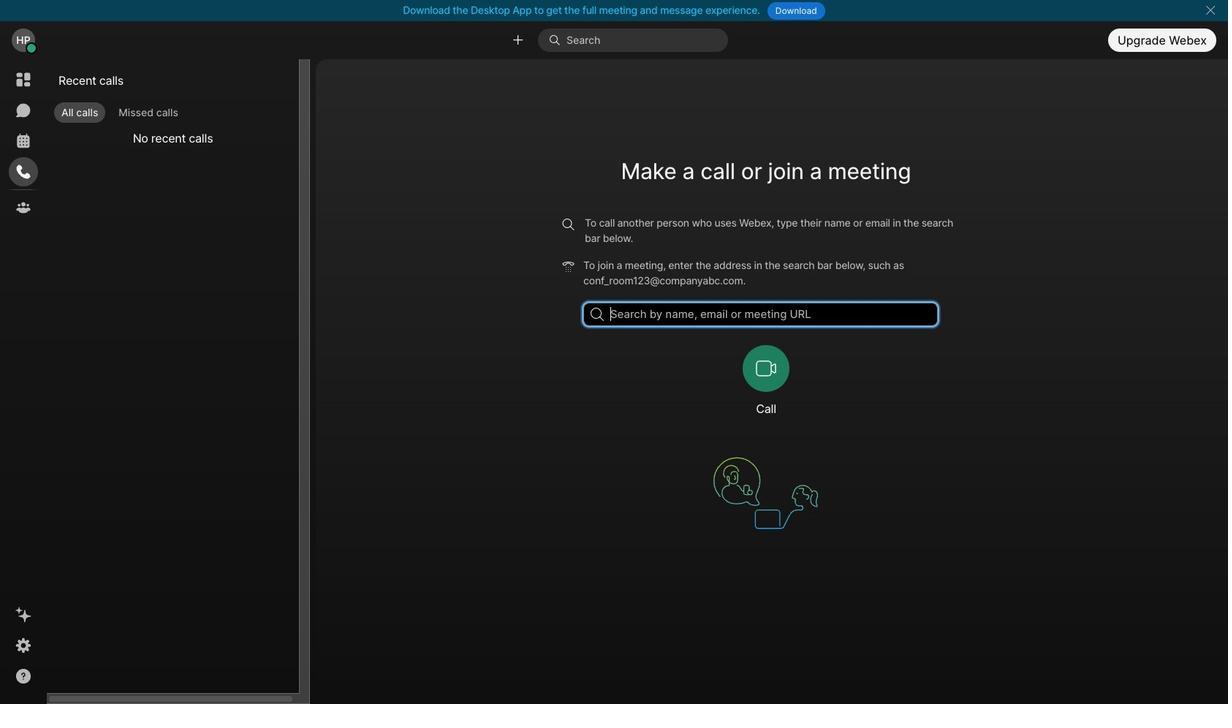 Task type: locate. For each thing, give the bounding box(es) containing it.
navigation
[[0, 59, 47, 704]]

search_18 image
[[591, 308, 604, 321]]

Add people by name or email text field
[[583, 302, 938, 326]]

tab list
[[51, 103, 303, 125]]



Task type: vqa. For each thing, say whether or not it's contained in the screenshot.
tab list
yes



Task type: describe. For each thing, give the bounding box(es) containing it.
cancel_16 image
[[1205, 4, 1217, 16]]

webex tab list
[[9, 65, 38, 222]]



